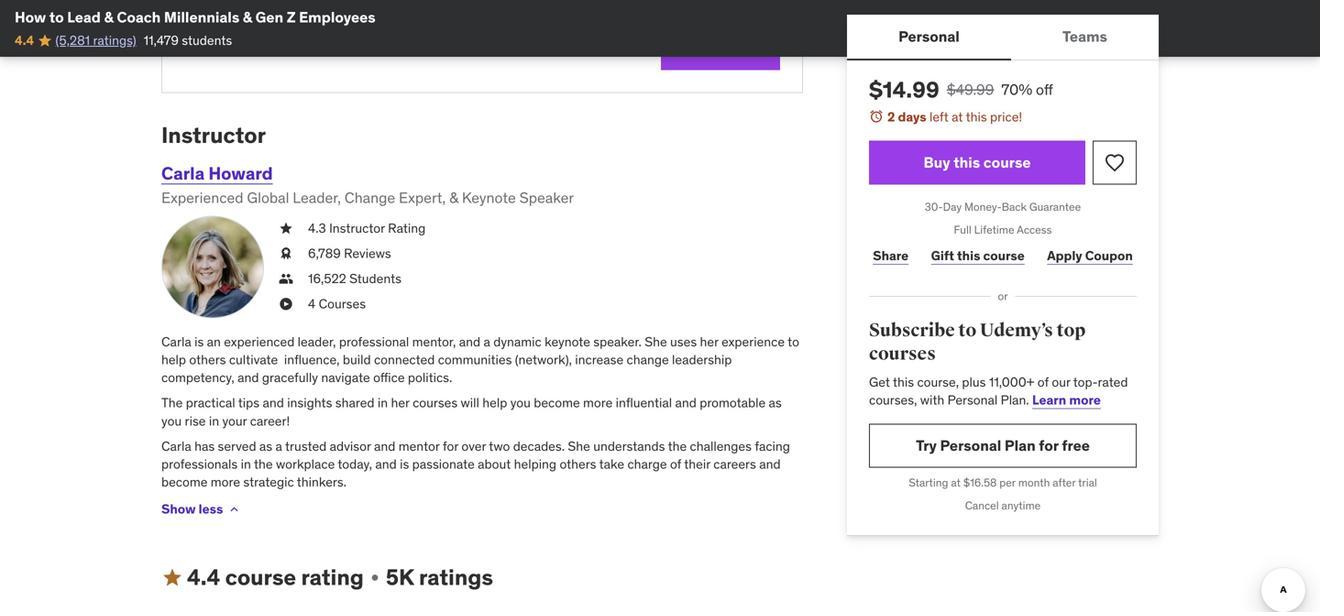 Task type: vqa. For each thing, say whether or not it's contained in the screenshot.
14 total hours Updated 11/2023
no



Task type: locate. For each thing, give the bounding box(es) containing it.
0 vertical spatial personal
[[899, 27, 960, 46]]

instructor up the carla howard link
[[161, 121, 266, 149]]

students
[[182, 32, 232, 49]]

anytime
[[1002, 499, 1041, 513]]

0 vertical spatial as
[[769, 395, 782, 412]]

course for buy this course
[[984, 153, 1031, 172]]

1 vertical spatial in
[[209, 413, 219, 430]]

4.3 instructor rating
[[308, 220, 426, 237]]

share button
[[870, 238, 913, 274]]

their
[[684, 456, 711, 473]]

2
[[888, 109, 896, 125]]

xsmall image for 4 courses
[[279, 296, 294, 313]]

others left take at bottom
[[560, 456, 597, 473]]

as right promotable
[[769, 395, 782, 412]]

a up communities
[[484, 334, 491, 350]]

0 horizontal spatial more
[[211, 474, 240, 491]]

at right left
[[952, 109, 964, 125]]

xsmall image
[[279, 220, 294, 238], [279, 270, 294, 288], [279, 296, 294, 313], [368, 571, 382, 586]]

will
[[461, 395, 480, 412]]

0 vertical spatial help
[[161, 352, 186, 368]]

course left rating
[[225, 564, 296, 592]]

0 vertical spatial others
[[189, 352, 226, 368]]

xsmall image left 4
[[279, 296, 294, 313]]

0 horizontal spatial &
[[104, 8, 114, 27]]

courses inside carla is an experienced leader, professional mentor, and a dynamic keynote speaker. she uses her experience to help others cultivate  influence, build connected communities (network), increase change leadership competency, and gracefully navigate office politics. the practical tips and insights shared in her courses will help you become more influential and promotable as you rise in your career! carla has served as a trusted advisor and mentor for over two decades. she understands the challenges facing professionals in the workplace today, and is passionate about helping others take charge of their careers and become more strategic thinkers.
[[413, 395, 458, 412]]

to inside "subscribe to udemy's top courses"
[[959, 320, 977, 342]]

cart
[[742, 38, 770, 57]]

1 horizontal spatial you
[[511, 395, 531, 412]]

personal up $16.58
[[941, 436, 1002, 455]]

in down office
[[378, 395, 388, 412]]

1 horizontal spatial xsmall image
[[279, 245, 294, 263]]

1 vertical spatial a
[[276, 438, 282, 455]]

this for gift
[[958, 247, 981, 264]]

$14.99
[[870, 76, 940, 104]]

medium image
[[161, 567, 183, 589]]

and left mentor
[[374, 438, 396, 455]]

0 vertical spatial carla
[[161, 163, 205, 185]]

1 horizontal spatial 4.4
[[187, 564, 220, 592]]

become
[[534, 395, 580, 412], [161, 474, 208, 491]]

1 vertical spatial become
[[161, 474, 208, 491]]

employees
[[299, 8, 376, 27]]

1 vertical spatial carla
[[161, 334, 191, 350]]

carla inside carla howard experienced global leader, change expert, & keynote speaker
[[161, 163, 205, 185]]

16,522
[[308, 271, 347, 287]]

0 vertical spatial the
[[668, 438, 687, 455]]

thinkers.
[[297, 474, 347, 491]]

is left an
[[195, 334, 204, 350]]

0 vertical spatial at
[[952, 109, 964, 125]]

passionate
[[412, 456, 475, 473]]

1 vertical spatial the
[[254, 456, 273, 473]]

1 vertical spatial her
[[391, 395, 410, 412]]

of left our
[[1038, 374, 1049, 391]]

1 vertical spatial of
[[670, 456, 682, 473]]

2 vertical spatial carla
[[161, 438, 191, 455]]

instructor
[[161, 121, 266, 149], [329, 220, 385, 237]]

add all to cart
[[672, 38, 770, 57]]

1 horizontal spatial help
[[483, 395, 508, 412]]

4.4 for 4.4
[[15, 32, 34, 49]]

coupon
[[1086, 247, 1134, 264]]

& left gen
[[243, 8, 252, 27]]

of left their
[[670, 456, 682, 473]]

courses down subscribe
[[870, 343, 936, 366]]

4.4 for 4.4 course rating
[[187, 564, 220, 592]]

4 courses
[[308, 296, 366, 312]]

the up their
[[668, 438, 687, 455]]

change
[[345, 188, 396, 207]]

for inside carla is an experienced leader, professional mentor, and a dynamic keynote speaker. she uses her experience to help others cultivate  influence, build connected communities (network), increase change leadership competency, and gracefully navigate office politics. the practical tips and insights shared in her courses will help you become more influential and promotable as you rise in your career! carla has served as a trusted advisor and mentor for over two decades. she understands the challenges facing professionals in the workplace today, and is passionate about helping others take charge of their careers and become more strategic thinkers.
[[443, 438, 459, 455]]

2 horizontal spatial &
[[450, 188, 459, 207]]

0 vertical spatial in
[[378, 395, 388, 412]]

this up courses,
[[893, 374, 915, 391]]

over
[[462, 438, 486, 455]]

you down the the
[[161, 413, 182, 430]]

xsmall image left 6,789
[[279, 245, 294, 263]]

carla left has
[[161, 438, 191, 455]]

2 vertical spatial personal
[[941, 436, 1002, 455]]

is down mentor
[[400, 456, 409, 473]]

0 vertical spatial a
[[484, 334, 491, 350]]

she right the decades.
[[568, 438, 591, 455]]

1 horizontal spatial she
[[645, 334, 667, 350]]

shared
[[336, 395, 375, 412]]

this inside gift this course link
[[958, 247, 981, 264]]

this inside the get this course, plus 11,000+ of our top-rated courses, with personal plan.
[[893, 374, 915, 391]]

help
[[161, 352, 186, 368], [483, 395, 508, 412]]

price!
[[991, 109, 1023, 125]]

1 vertical spatial 4.4
[[187, 564, 220, 592]]

to right the all
[[724, 38, 738, 57]]

0 vertical spatial courses
[[870, 343, 936, 366]]

0 horizontal spatial courses
[[413, 395, 458, 412]]

0 vertical spatial xsmall image
[[279, 245, 294, 263]]

for up passionate
[[443, 438, 459, 455]]

4.4 right medium icon
[[187, 564, 220, 592]]

as
[[769, 395, 782, 412], [260, 438, 273, 455]]

show less button
[[161, 492, 242, 528]]

millennials
[[164, 8, 240, 27]]

speaker.
[[594, 334, 642, 350]]

in
[[378, 395, 388, 412], [209, 413, 219, 430], [241, 456, 251, 473]]

in down served
[[241, 456, 251, 473]]

0 vertical spatial become
[[534, 395, 580, 412]]

2 vertical spatial in
[[241, 456, 251, 473]]

access
[[1017, 223, 1053, 237]]

share
[[873, 247, 909, 264]]

leadership
[[672, 352, 732, 368]]

xsmall image
[[279, 245, 294, 263], [227, 503, 242, 517]]

course down lifetime
[[984, 247, 1025, 264]]

promotable
[[700, 395, 766, 412]]

reviews
[[344, 245, 391, 262]]

xsmall image for 16,522 students
[[279, 270, 294, 288]]

1 carla from the top
[[161, 163, 205, 185]]

& right the expert,
[[450, 188, 459, 207]]

1 horizontal spatial as
[[769, 395, 782, 412]]

0 vertical spatial she
[[645, 334, 667, 350]]

is
[[195, 334, 204, 350], [400, 456, 409, 473]]

this right gift
[[958, 247, 981, 264]]

per
[[1000, 476, 1016, 490]]

this for buy
[[954, 153, 981, 172]]

1 horizontal spatial of
[[1038, 374, 1049, 391]]

others down an
[[189, 352, 226, 368]]

a down career! on the left bottom of page
[[276, 438, 282, 455]]

carla left an
[[161, 334, 191, 350]]

to inside carla is an experienced leader, professional mentor, and a dynamic keynote speaker. she uses her experience to help others cultivate  influence, build connected communities (network), increase change leadership competency, and gracefully navigate office politics. the practical tips and insights shared in her courses will help you become more influential and promotable as you rise in your career! carla has served as a trusted advisor and mentor for over two decades. she understands the challenges facing professionals in the workplace today, and is passionate about helping others take charge of their careers and become more strategic thinkers.
[[788, 334, 800, 350]]

personal up $14.99 at right
[[899, 27, 960, 46]]

dynamic
[[494, 334, 542, 350]]

her up leadership
[[700, 334, 719, 350]]

politics.
[[408, 370, 453, 386]]

1 horizontal spatial is
[[400, 456, 409, 473]]

this
[[966, 109, 988, 125], [954, 153, 981, 172], [958, 247, 981, 264], [893, 374, 915, 391]]

more down increase
[[583, 395, 613, 412]]

0 horizontal spatial for
[[443, 438, 459, 455]]

plan
[[1005, 436, 1036, 455]]

subscribe to udemy's top courses
[[870, 320, 1086, 366]]

0 vertical spatial instructor
[[161, 121, 266, 149]]

1 horizontal spatial become
[[534, 395, 580, 412]]

become down (network),
[[534, 395, 580, 412]]

gracefully
[[262, 370, 318, 386]]

1 vertical spatial courses
[[413, 395, 458, 412]]

at left $16.58
[[952, 476, 961, 490]]

month
[[1019, 476, 1051, 490]]

instructor up 6,789 reviews
[[329, 220, 385, 237]]

to left udemy's
[[959, 320, 977, 342]]

and up tips
[[238, 370, 259, 386]]

3 carla from the top
[[161, 438, 191, 455]]

2 carla from the top
[[161, 334, 191, 350]]

increase
[[575, 352, 624, 368]]

$14.99 $49.99 70% off
[[870, 76, 1054, 104]]

1 vertical spatial others
[[560, 456, 597, 473]]

0 horizontal spatial of
[[670, 456, 682, 473]]

course inside "button"
[[984, 153, 1031, 172]]

0 horizontal spatial become
[[161, 474, 208, 491]]

1 vertical spatial is
[[400, 456, 409, 473]]

to inside button
[[724, 38, 738, 57]]

or
[[998, 290, 1009, 304]]

16,522 students
[[308, 271, 402, 287]]

more down top-
[[1070, 392, 1101, 409]]

and right influential
[[676, 395, 697, 412]]

1 horizontal spatial instructor
[[329, 220, 385, 237]]

for
[[1040, 436, 1059, 455], [443, 438, 459, 455]]

1 vertical spatial xsmall image
[[227, 503, 242, 517]]

for left free
[[1040, 436, 1059, 455]]

personal
[[899, 27, 960, 46], [948, 392, 998, 409], [941, 436, 1002, 455]]

this inside buy this course "button"
[[954, 153, 981, 172]]

xsmall image left '16,522'
[[279, 270, 294, 288]]

this for get
[[893, 374, 915, 391]]

1 horizontal spatial others
[[560, 456, 597, 473]]

4.4 down how
[[15, 32, 34, 49]]

professional
[[339, 334, 409, 350]]

xsmall image right less
[[227, 503, 242, 517]]

about
[[478, 456, 511, 473]]

help up competency,
[[161, 352, 186, 368]]

0 horizontal spatial others
[[189, 352, 226, 368]]

the up strategic
[[254, 456, 273, 473]]

1 vertical spatial personal
[[948, 392, 998, 409]]

strategic
[[243, 474, 294, 491]]

personal inside the get this course, plus 11,000+ of our top-rated courses, with personal plan.
[[948, 392, 998, 409]]

to right experience
[[788, 334, 800, 350]]

tips
[[238, 395, 260, 412]]

as down career! on the left bottom of page
[[260, 438, 273, 455]]

1 vertical spatial course
[[984, 247, 1025, 264]]

4.3
[[308, 220, 326, 237]]

served
[[218, 438, 256, 455]]

0 horizontal spatial instructor
[[161, 121, 266, 149]]

courses down the politics.
[[413, 395, 458, 412]]

more up less
[[211, 474, 240, 491]]

her down office
[[391, 395, 410, 412]]

1 vertical spatial as
[[260, 438, 273, 455]]

carla howard image
[[161, 216, 264, 319]]

0 vertical spatial 4.4
[[15, 32, 34, 49]]

0 vertical spatial course
[[984, 153, 1031, 172]]

(network),
[[515, 352, 572, 368]]

2 horizontal spatial in
[[378, 395, 388, 412]]

& up ratings)
[[104, 8, 114, 27]]

personal down plus
[[948, 392, 998, 409]]

become down professionals
[[161, 474, 208, 491]]

workplace
[[276, 456, 335, 473]]

1 horizontal spatial courses
[[870, 343, 936, 366]]

trial
[[1079, 476, 1098, 490]]

&
[[104, 8, 114, 27], [243, 8, 252, 27], [450, 188, 459, 207]]

she up change
[[645, 334, 667, 350]]

this down the $49.99
[[966, 109, 988, 125]]

1 horizontal spatial a
[[484, 334, 491, 350]]

0 horizontal spatial she
[[568, 438, 591, 455]]

5k
[[386, 564, 414, 592]]

days
[[899, 109, 927, 125]]

you up the decades.
[[511, 395, 531, 412]]

add
[[672, 38, 701, 57]]

0 vertical spatial of
[[1038, 374, 1049, 391]]

xsmall image left 4.3
[[279, 220, 294, 238]]

1 horizontal spatial &
[[243, 8, 252, 27]]

more
[[1070, 392, 1101, 409], [583, 395, 613, 412], [211, 474, 240, 491]]

keynote
[[545, 334, 591, 350]]

course up back
[[984, 153, 1031, 172]]

0 horizontal spatial 4.4
[[15, 32, 34, 49]]

1 vertical spatial you
[[161, 413, 182, 430]]

experienced
[[161, 188, 244, 207]]

you
[[511, 395, 531, 412], [161, 413, 182, 430]]

0 horizontal spatial is
[[195, 334, 204, 350]]

expert,
[[399, 188, 446, 207]]

1 horizontal spatial her
[[700, 334, 719, 350]]

competency,
[[161, 370, 235, 386]]

carla howard link
[[161, 163, 273, 185]]

has
[[195, 438, 215, 455]]

1 vertical spatial at
[[952, 476, 961, 490]]

in down practical
[[209, 413, 219, 430]]

0 horizontal spatial xsmall image
[[227, 503, 242, 517]]

carla for is
[[161, 334, 191, 350]]

free
[[1063, 436, 1091, 455]]

tab list
[[848, 15, 1159, 61]]

help right will
[[483, 395, 508, 412]]

global
[[247, 188, 289, 207]]

carla for howard
[[161, 163, 205, 185]]

a
[[484, 334, 491, 350], [276, 438, 282, 455]]

1 vertical spatial instructor
[[329, 220, 385, 237]]

this right buy
[[954, 153, 981, 172]]

carla up experienced at the left of page
[[161, 163, 205, 185]]



Task type: describe. For each thing, give the bounding box(es) containing it.
to right how
[[49, 8, 64, 27]]

xsmall image for 4.3 instructor rating
[[279, 220, 294, 238]]

today,
[[338, 456, 372, 473]]

off
[[1037, 80, 1054, 99]]

learn more link
[[1033, 392, 1101, 409]]

after
[[1053, 476, 1076, 490]]

get this course, plus 11,000+ of our top-rated courses, with personal plan.
[[870, 374, 1129, 409]]

connected
[[374, 352, 435, 368]]

influence,
[[284, 352, 340, 368]]

back
[[1002, 200, 1027, 214]]

gift this course
[[932, 247, 1025, 264]]

4.4 course rating
[[187, 564, 364, 592]]

personal inside try personal plan for free link
[[941, 436, 1002, 455]]

challenges
[[690, 438, 752, 455]]

your
[[222, 413, 247, 430]]

0 vertical spatial is
[[195, 334, 204, 350]]

xsmall image inside show less button
[[227, 503, 242, 517]]

starting
[[909, 476, 949, 490]]

11,000+
[[990, 374, 1035, 391]]

1 horizontal spatial more
[[583, 395, 613, 412]]

mentor
[[399, 438, 440, 455]]

0 horizontal spatial her
[[391, 395, 410, 412]]

facing
[[755, 438, 791, 455]]

courses inside "subscribe to udemy's top courses"
[[870, 343, 936, 366]]

and up career! on the left bottom of page
[[263, 395, 284, 412]]

gen
[[256, 8, 284, 27]]

two
[[489, 438, 510, 455]]

carla is an experienced leader, professional mentor, and a dynamic keynote speaker. she uses her experience to help others cultivate  influence, build connected communities (network), increase change leadership competency, and gracefully navigate office politics. the practical tips and insights shared in her courses will help you become more influential and promotable as you rise in your career! carla has served as a trusted advisor and mentor for over two decades. she understands the challenges facing professionals in the workplace today, and is passionate about helping others take charge of their careers and become more strategic thinkers.
[[161, 334, 800, 491]]

left
[[930, 109, 949, 125]]

& inside carla howard experienced global leader, change expert, & keynote speaker
[[450, 188, 459, 207]]

money-
[[965, 200, 1002, 214]]

top
[[1057, 320, 1086, 342]]

experienced
[[224, 334, 295, 350]]

11,479 students
[[144, 32, 232, 49]]

0 horizontal spatial in
[[209, 413, 219, 430]]

1 vertical spatial help
[[483, 395, 508, 412]]

try personal plan for free
[[916, 436, 1091, 455]]

the
[[161, 395, 183, 412]]

apply coupon button
[[1044, 238, 1137, 274]]

6,789
[[308, 245, 341, 262]]

(5,281 ratings)
[[56, 32, 136, 49]]

less
[[199, 502, 223, 518]]

navigate
[[321, 370, 370, 386]]

rated
[[1098, 374, 1129, 391]]

our
[[1052, 374, 1071, 391]]

subscribe
[[870, 320, 956, 342]]

teams button
[[1012, 15, 1159, 59]]

carla howard experienced global leader, change expert, & keynote speaker
[[161, 163, 574, 207]]

buy this course
[[924, 153, 1031, 172]]

personal button
[[848, 15, 1012, 59]]

1 horizontal spatial for
[[1040, 436, 1059, 455]]

guarantee
[[1030, 200, 1082, 214]]

tab list containing personal
[[848, 15, 1159, 61]]

0 vertical spatial you
[[511, 395, 531, 412]]

of inside the get this course, plus 11,000+ of our top-rated courses, with personal plan.
[[1038, 374, 1049, 391]]

total: $57.97 $329.97
[[184, 37, 348, 59]]

communities
[[438, 352, 512, 368]]

charge
[[628, 456, 667, 473]]

wishlist image
[[1104, 152, 1126, 174]]

11,479
[[144, 32, 179, 49]]

teams
[[1063, 27, 1108, 46]]

influential
[[616, 395, 672, 412]]

udemy's
[[980, 320, 1054, 342]]

professionals
[[161, 456, 238, 473]]

alarm image
[[870, 109, 884, 124]]

6,789 reviews
[[308, 245, 391, 262]]

courses,
[[870, 392, 918, 409]]

and down 'facing'
[[760, 456, 781, 473]]

mentor,
[[412, 334, 456, 350]]

0 vertical spatial her
[[700, 334, 719, 350]]

how
[[15, 8, 46, 27]]

trusted
[[285, 438, 327, 455]]

understands
[[594, 438, 665, 455]]

get
[[870, 374, 891, 391]]

1 vertical spatial she
[[568, 438, 591, 455]]

careers
[[714, 456, 757, 473]]

speaker
[[520, 188, 574, 207]]

and up communities
[[459, 334, 481, 350]]

insights
[[287, 395, 332, 412]]

0 horizontal spatial as
[[260, 438, 273, 455]]

xsmall image left 5k
[[368, 571, 382, 586]]

course for gift this course
[[984, 247, 1025, 264]]

howard
[[209, 163, 273, 185]]

personal inside personal button
[[899, 27, 960, 46]]

$16.58
[[964, 476, 997, 490]]

0 horizontal spatial a
[[276, 438, 282, 455]]

0 horizontal spatial you
[[161, 413, 182, 430]]

1 horizontal spatial in
[[241, 456, 251, 473]]

0 horizontal spatial the
[[254, 456, 273, 473]]

helping
[[514, 456, 557, 473]]

0 horizontal spatial help
[[161, 352, 186, 368]]

advisor
[[330, 438, 371, 455]]

$57.97
[[230, 37, 285, 59]]

experience
[[722, 334, 785, 350]]

rating
[[388, 220, 426, 237]]

and right today,
[[375, 456, 397, 473]]

of inside carla is an experienced leader, professional mentor, and a dynamic keynote speaker. she uses her experience to help others cultivate  influence, build connected communities (network), increase change leadership competency, and gracefully navigate office politics. the practical tips and insights shared in her courses will help you become more influential and promotable as you rise in your career! carla has served as a trusted advisor and mentor for over two decades. she understands the challenges facing professionals in the workplace today, and is passionate about helping others take charge of their careers and become more strategic thinkers.
[[670, 456, 682, 473]]

lifetime
[[975, 223, 1015, 237]]

1 horizontal spatial the
[[668, 438, 687, 455]]

70%
[[1002, 80, 1033, 99]]

2 vertical spatial course
[[225, 564, 296, 592]]

2 horizontal spatial more
[[1070, 392, 1101, 409]]

cancel
[[966, 499, 1000, 513]]

30-day money-back guarantee full lifetime access
[[925, 200, 1082, 237]]

starting at $16.58 per month after trial cancel anytime
[[909, 476, 1098, 513]]

course,
[[918, 374, 959, 391]]

at inside starting at $16.58 per month after trial cancel anytime
[[952, 476, 961, 490]]

full
[[954, 223, 972, 237]]



